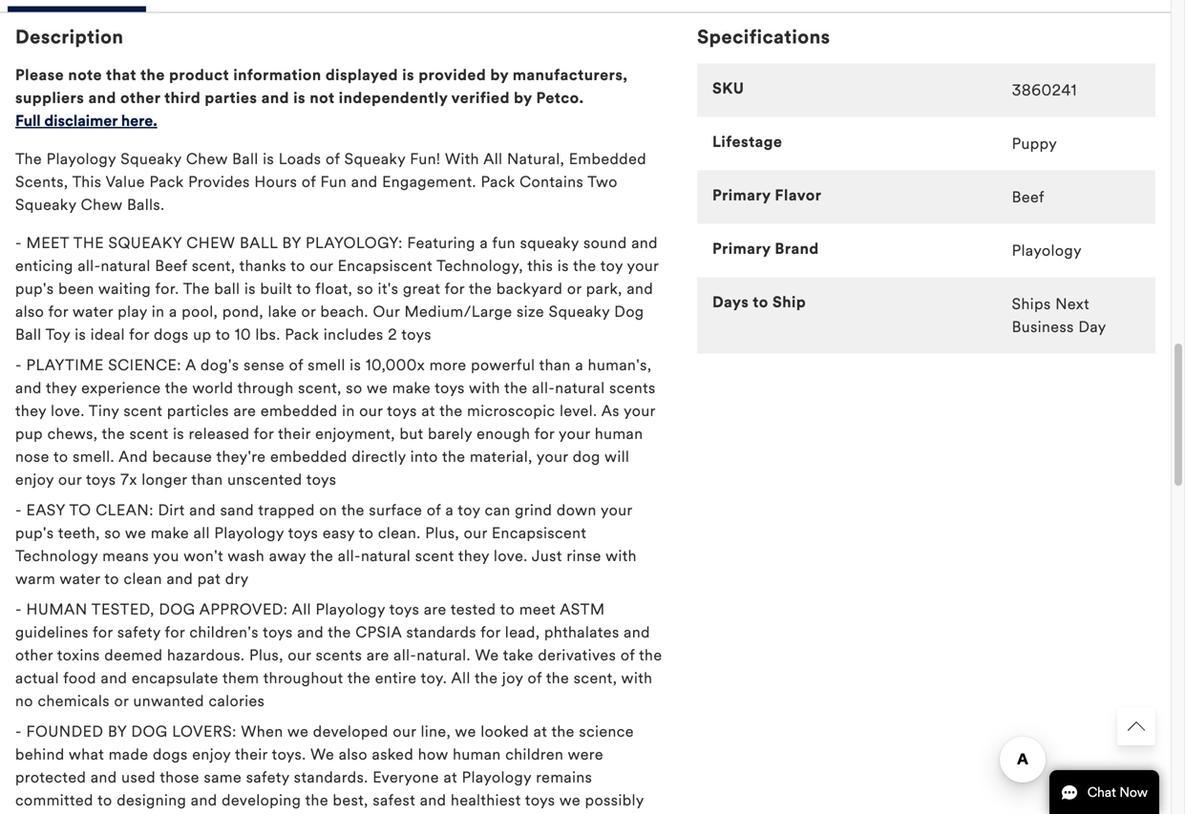 Task type: describe. For each thing, give the bounding box(es) containing it.
released
[[189, 425, 250, 444]]

playology up ships
[[1012, 241, 1082, 261]]

the playology squeaky chew ball is loads of squeaky fun! with all natural, embedded scents, this value pack provides hours of fun and engagement. pack contains two squeaky chew balls.
[[15, 150, 647, 215]]

calories
[[209, 692, 265, 711]]

to inside the playtime science: a dog's sense of smell is 10,000x more powerful than a human's, and they experience the world through scent, so we make toys with the all-natural scents they love. tiny scent particles are embedded in our toys at the microscopic level. as your pup chews, the scent is released for their enjoyment, but barely enough for your human nose to smell. and because they're embedded directly into the material, your dog will enjoy our toys 7x longer than unscented toys
[[53, 448, 68, 467]]

primary for primary brand
[[713, 240, 771, 259]]

and down what
[[91, 769, 117, 788]]

no
[[15, 692, 33, 711]]

human inside the playtime science: a dog's sense of smell is 10,000x more powerful than a human's, and they experience the world through scent, so we make toys with the all-natural scents they love. tiny scent particles are embedded in our toys at the microscopic level. as your pup chews, the scent is released for their enjoyment, but barely enough for your human nose to smell. and because they're embedded directly into the material, your dog will enjoy our toys 7x longer than unscented toys
[[595, 425, 643, 444]]

the left joy
[[475, 669, 498, 689]]

make inside easy to clean: dirt and sand trapped on the surface of a toy can grind down your pup's teeth, so we make all playology toys easy to clean. plus, our encapsiscent technology means you won't wash away the all-natural scent they love. just rinse with warm water to clean and pat dry
[[151, 524, 189, 543]]

days
[[713, 293, 749, 312]]

provides
[[188, 173, 250, 192]]

note
[[68, 66, 102, 85]]

0 vertical spatial chew
[[186, 150, 228, 169]]

lead,
[[505, 624, 540, 643]]

playtime
[[26, 356, 104, 375]]

and down information
[[262, 89, 289, 108]]

10
[[235, 326, 251, 345]]

2 horizontal spatial are
[[424, 601, 447, 620]]

warm
[[15, 570, 56, 589]]

1 horizontal spatial by
[[514, 89, 532, 108]]

to up 'built'
[[291, 257, 306, 276]]

we inside the playtime science: a dog's sense of smell is 10,000x more powerful than a human's, and they experience the world through scent, so we make toys with the all-natural scents they love. tiny scent particles are embedded in our toys at the microscopic level. as your pup chews, the scent is released for their enjoyment, but barely enough for your human nose to smell. and because they're embedded directly into the material, your dog will enjoy our toys 7x longer than unscented toys
[[367, 379, 388, 398]]

- for founded by dog lovers: when we developed our line, we looked at the science behind what made dogs enjoy their toys. we also asked how human children were protected and used those same safety standards. everyone at playology remains committed to designing and developing the best, safest and healthiest toys we possibly can
[[15, 723, 26, 742]]

the right on
[[342, 501, 365, 520]]

of right derivatives
[[621, 647, 635, 666]]

of inside the playtime science: a dog's sense of smell is 10,000x more powerful than a human's, and they experience the world through scent, so we make toys with the all-natural scents they love. tiny scent particles are embedded in our toys at the microscopic level. as your pup chews, the scent is released for their enjoyment, but barely enough for your human nose to smell. and because they're embedded directly into the material, your dog will enjoy our toys 7x longer than unscented toys
[[289, 356, 304, 375]]

0 horizontal spatial pack
[[149, 173, 184, 192]]

1 horizontal spatial beef
[[1012, 188, 1045, 207]]

and right "phthalates"
[[624, 624, 651, 643]]

clean:
[[96, 501, 154, 520]]

squeaky up the value
[[121, 150, 182, 169]]

pup
[[15, 425, 43, 444]]

safety inside the founded by dog lovers: when we developed our line, we looked at the science behind what made dogs enjoy their toys. we also asked how human children were protected and used those same safety standards. everyone at playology remains committed to designing and developing the best, safest and healthiest toys we possibly can
[[246, 769, 290, 788]]

for down tested,
[[93, 624, 113, 643]]

please note that the product information displayed is provided by manufacturers, suppliers and other third parties and is not independently verified by petco. full disclaimer here.
[[15, 66, 628, 131]]

nose
[[15, 448, 49, 467]]

provided
[[419, 66, 486, 85]]

chemicals
[[38, 692, 110, 711]]

so inside meet the squeaky chew ball by playology: featuring a fun squeaky sound and enticing all-natural beef scent, thanks to our encapsiscent technology, this is the toy your pup's been waiting for. the ball is built to float, so it's great for the backyard or park, and also for water play in a pool, pond, lake or beach. our medium/large size squeaky dog ball toy is ideal for dogs up to 10 lbs. pack includes 2 toys
[[357, 280, 374, 299]]

how
[[418, 746, 449, 765]]

we inside the founded by dog lovers: when we developed our line, we looked at the science behind what made dogs enjoy their toys. we also asked how human children were protected and used those same safety standards. everyone at playology remains committed to designing and developing the best, safest and healthiest toys we possibly can
[[311, 746, 335, 765]]

toxins
[[57, 647, 100, 666]]

chews,
[[47, 425, 98, 444]]

other inside please note that the product information displayed is provided by manufacturers, suppliers and other third parties and is not independently verified by petco. full disclaimer here.
[[120, 89, 161, 108]]

1 vertical spatial they
[[15, 402, 46, 421]]

and right sound
[[632, 234, 658, 253]]

enjoy inside the founded by dog lovers: when we developed our line, we looked at the science behind what made dogs enjoy their toys. we also asked how human children were protected and used those same safety standards. everyone at playology remains committed to designing and developing the best, safest and healthiest toys we possibly can
[[192, 746, 231, 765]]

founded
[[26, 723, 104, 742]]

with inside easy to clean: dirt and sand trapped on the surface of a toy can grind down your pup's teeth, so we make all playology toys easy to clean. plus, our encapsiscent technology means you won't wash away the all-natural scent they love. just rinse with warm water to clean and pat dry
[[606, 547, 637, 566]]

what
[[69, 746, 104, 765]]

of right joy
[[528, 669, 542, 689]]

toys down "more" on the left top
[[435, 379, 465, 398]]

joy
[[502, 669, 524, 689]]

embedded
[[569, 150, 647, 169]]

is right toy
[[75, 326, 86, 345]]

and up all
[[189, 501, 216, 520]]

made
[[109, 746, 148, 765]]

in inside meet the squeaky chew ball by playology: featuring a fun squeaky sound and enticing all-natural beef scent, thanks to our encapsiscent technology, this is the toy your pup's been waiting for. the ball is built to float, so it's great for the backyard or park, and also for water play in a pool, pond, lake or beach. our medium/large size squeaky dog ball toy is ideal for dogs up to 10 lbs. pack includes 2 toys
[[152, 303, 165, 322]]

enjoyment,
[[315, 425, 395, 444]]

backyard
[[497, 280, 563, 299]]

is right ball
[[245, 280, 256, 299]]

to down means at bottom left
[[104, 570, 119, 589]]

verified
[[452, 89, 510, 108]]

so inside the playtime science: a dog's sense of smell is 10,000x more powerful than a human's, and they experience the world through scent, so we make toys with the all-natural scents they love. tiny scent particles are embedded in our toys at the microscopic level. as your pup chews, the scent is released for their enjoyment, but barely enough for your human nose to smell. and because they're embedded directly into the material, your dog will enjoy our toys 7x longer than unscented toys
[[346, 379, 363, 398]]

of inside easy to clean: dirt and sand trapped on the surface of a toy can grind down your pup's teeth, so we make all playology toys easy to clean. plus, our encapsiscent technology means you won't wash away the all-natural scent they love. just rinse with warm water to clean and pat dry
[[427, 501, 441, 520]]

science:
[[108, 356, 181, 375]]

your down "level."
[[559, 425, 591, 444]]

tested,
[[91, 601, 155, 620]]

fun
[[493, 234, 516, 253]]

human
[[26, 601, 88, 620]]

toys up on
[[307, 471, 337, 490]]

0 vertical spatial embedded
[[261, 402, 338, 421]]

unwanted
[[133, 692, 204, 711]]

we inside the human tested, dog approved: all playology toys are tested to meet astm guidelines for safety for children's toys and the cpsia standards for lead, phthalates and other toxins deemed hazardous. plus, our scents are all-natural. we take derivatives of the actual food and encapsulate them throughout the entire toy. all the joy of the scent, with no chemicals or unwanted calories
[[475, 647, 499, 666]]

- for easy to clean: dirt and sand trapped on the surface of a toy can grind down your pup's teeth, so we make all playology toys easy to clean. plus, our encapsiscent technology means you won't wash away the all-natural scent they love. just rinse with warm water to clean and pat dry
[[15, 501, 26, 520]]

with inside the playtime science: a dog's sense of smell is 10,000x more powerful than a human's, and they experience the world through scent, so we make toys with the all-natural scents they love. tiny scent particles are embedded in our toys at the microscopic level. as your pup chews, the scent is released for their enjoyment, but barely enough for your human nose to smell. and because they're embedded directly into the material, your dog will enjoy our toys 7x longer than unscented toys
[[469, 379, 501, 398]]

0 horizontal spatial by
[[491, 66, 509, 85]]

brand
[[775, 240, 819, 259]]

children
[[506, 746, 564, 765]]

balls.
[[127, 196, 165, 215]]

sku
[[713, 79, 745, 98]]

easy to clean: dirt and sand trapped on the surface of a toy can grind down your pup's teeth, so we make all playology toys easy to clean. plus, our encapsiscent technology means you won't wash away the all-natural scent they love. just rinse with warm water to clean and pat dry
[[15, 501, 637, 589]]

we right line,
[[455, 723, 477, 742]]

2 vertical spatial are
[[367, 647, 389, 666]]

park,
[[586, 280, 623, 299]]

the down easy at the bottom left of the page
[[310, 547, 334, 566]]

all- inside meet the squeaky chew ball by playology: featuring a fun squeaky sound and enticing all-natural beef scent, thanks to our encapsiscent technology, this is the toy your pup's been waiting for. the ball is built to float, so it's great for the backyard or park, and also for water play in a pool, pond, lake or beach. our medium/large size squeaky dog ball toy is ideal for dogs up to 10 lbs. pack includes 2 toys
[[78, 257, 101, 276]]

the inside the playology squeaky chew ball is loads of squeaky fun! with all natural, embedded scents, this value pack provides hours of fun and engagement. pack contains two squeaky chew balls.
[[15, 150, 42, 169]]

scents inside the human tested, dog approved: all playology toys are tested to meet astm guidelines for safety for children's toys and the cpsia standards for lead, phthalates and other toxins deemed hazardous. plus, our scents are all-natural. we take derivatives of the actual food and encapsulate them throughout the entire toy. all the joy of the scent, with no chemicals or unwanted calories
[[316, 647, 362, 666]]

- for meet the squeaky chew ball by playology: featuring a fun squeaky sound and enticing all-natural beef scent, thanks to our encapsiscent technology, this is the toy your pup's been waiting for. the ball is built to float, so it's great for the backyard or park, and also for water play in a pool, pond, lake or beach. our medium/large size squeaky dog ball toy is ideal for dogs up to 10 lbs. pack includes 2 toys
[[15, 234, 26, 253]]

trapped
[[258, 501, 315, 520]]

is up because
[[173, 425, 184, 444]]

we inside easy to clean: dirt and sand trapped on the surface of a toy can grind down your pup's teeth, so we make all playology toys easy to clean. plus, our encapsiscent technology means you won't wash away the all-natural scent they love. just rinse with warm water to clean and pat dry
[[125, 524, 146, 543]]

other inside the human tested, dog approved: all playology toys are tested to meet astm guidelines for safety for children's toys and the cpsia standards for lead, phthalates and other toxins deemed hazardous. plus, our scents are all-natural. we take derivatives of the actual food and encapsulate them throughout the entire toy. all the joy of the scent, with no chemicals or unwanted calories
[[15, 647, 53, 666]]

the left entire
[[348, 669, 371, 689]]

all- inside the human tested, dog approved: all playology toys are tested to meet astm guidelines for safety for children's toys and the cpsia standards for lead, phthalates and other toxins deemed hazardous. plus, our scents are all-natural. we take derivatives of the actual food and encapsulate them throughout the entire toy. all the joy of the scent, with no chemicals or unwanted calories
[[394, 647, 417, 666]]

directly
[[352, 448, 406, 467]]

sound
[[584, 234, 627, 253]]

not
[[310, 89, 335, 108]]

the down barely
[[442, 448, 466, 467]]

ball
[[240, 234, 278, 253]]

means
[[102, 547, 149, 566]]

pup's inside easy to clean: dirt and sand trapped on the surface of a toy can grind down your pup's teeth, so we make all playology toys easy to clean. plus, our encapsiscent technology means you won't wash away the all-natural scent they love. just rinse with warm water to clean and pat dry
[[15, 524, 54, 543]]

with inside the human tested, dog approved: all playology toys are tested to meet astm guidelines for safety for children's toys and the cpsia standards for lead, phthalates and other toxins deemed hazardous. plus, our scents are all-natural. we take derivatives of the actual food and encapsulate them throughout the entire toy. all the joy of the scent, with no chemicals or unwanted calories
[[622, 669, 653, 689]]

to left ship
[[753, 293, 769, 312]]

is inside the playology squeaky chew ball is loads of squeaky fun! with all natural, embedded scents, this value pack provides hours of fun and engagement. pack contains two squeaky chew balls.
[[263, 150, 274, 169]]

to right 'built'
[[297, 280, 311, 299]]

and down same
[[191, 792, 217, 811]]

for up they're at the bottom of the page
[[254, 425, 274, 444]]

engagement.
[[382, 173, 477, 192]]

a inside easy to clean: dirt and sand trapped on the surface of a toy can grind down your pup's teeth, so we make all playology toys easy to clean. plus, our encapsiscent technology means you won't wash away the all-natural scent they love. just rinse with warm water to clean and pat dry
[[446, 501, 454, 520]]

float,
[[316, 280, 353, 299]]

- for human tested, dog approved: all playology toys are tested to meet astm guidelines for safety for children's toys and the cpsia standards for lead, phthalates and other toxins deemed hazardous. plus, our scents are all-natural. we take derivatives of the actual food and encapsulate them throughout the entire toy. all the joy of the scent, with no chemicals or unwanted calories
[[15, 601, 26, 620]]

grind
[[515, 501, 553, 520]]

enticing
[[15, 257, 73, 276]]

all- inside the playtime science: a dog's sense of smell is 10,000x more powerful than a human's, and they experience the world through scent, so we make toys with the all-natural scents they love. tiny scent particles are embedded in our toys at the microscopic level. as your pup chews, the scent is released for their enjoyment, but barely enough for your human nose to smell. and because they're embedded directly into the material, your dog will enjoy our toys 7x longer than unscented toys
[[532, 379, 555, 398]]

your right as
[[624, 402, 656, 421]]

all inside the playology squeaky chew ball is loads of squeaky fun! with all natural, embedded scents, this value pack provides hours of fun and engagement. pack contains two squeaky chew balls.
[[483, 150, 503, 169]]

our inside the founded by dog lovers: when we developed our line, we looked at the science behind what made dogs enjoy their toys. we also asked how human children were protected and used those same safety standards. everyone at playology remains committed to designing and developing the best, safest and healthiest toys we possibly can
[[393, 723, 417, 742]]

1 vertical spatial at
[[534, 723, 548, 742]]

for up the 'medium/large'
[[445, 280, 465, 299]]

and down deemed
[[101, 669, 127, 689]]

surface
[[369, 501, 423, 520]]

description
[[15, 26, 124, 49]]

ship
[[773, 293, 806, 312]]

playology inside the human tested, dog approved: all playology toys are tested to meet astm guidelines for safety for children's toys and the cpsia standards for lead, phthalates and other toxins deemed hazardous. plus, our scents are all-natural. we take derivatives of the actual food and encapsulate them throughout the entire toy. all the joy of the scent, with no chemicals or unwanted calories
[[316, 601, 385, 620]]

squeaky up fun
[[345, 150, 406, 169]]

developed
[[313, 723, 389, 742]]

of down loads
[[302, 173, 316, 192]]

the up microscopic
[[505, 379, 528, 398]]

and up full disclaimer here. button at the top of the page
[[88, 89, 116, 108]]

they inside easy to clean: dirt and sand trapped on the surface of a toy can grind down your pup's teeth, so we make all playology toys easy to clean. plus, our encapsiscent technology means you won't wash away the all-natural scent they love. just rinse with warm water to clean and pat dry
[[459, 547, 490, 566]]

of up fun
[[326, 150, 340, 169]]

enough
[[477, 425, 531, 444]]

and up throughout
[[297, 624, 324, 643]]

encapsiscent inside meet the squeaky chew ball by playology: featuring a fun squeaky sound and enticing all-natural beef scent, thanks to our encapsiscent technology, this is the toy your pup's been waiting for. the ball is built to float, so it's great for the backyard or park, and also for water play in a pool, pond, lake or beach. our medium/large size squeaky dog ball toy is ideal for dogs up to 10 lbs. pack includes 2 toys
[[338, 257, 433, 276]]

the up park, at the top
[[573, 257, 597, 276]]

days to ship
[[713, 293, 806, 312]]

hazardous.
[[167, 647, 245, 666]]

because
[[152, 448, 212, 467]]

deemed
[[104, 647, 163, 666]]

plus, inside easy to clean: dirt and sand trapped on the surface of a toy can grind down your pup's teeth, so we make all playology toys easy to clean. plus, our encapsiscent technology means you won't wash away the all-natural scent they love. just rinse with warm water to clean and pat dry
[[425, 524, 460, 543]]

our
[[373, 303, 400, 322]]

on
[[319, 501, 337, 520]]

easy
[[323, 524, 355, 543]]

natural inside meet the squeaky chew ball by playology: featuring a fun squeaky sound and enticing all-natural beef scent, thanks to our encapsiscent technology, this is the toy your pup's been waiting for. the ball is built to float, so it's great for the backyard or park, and also for water play in a pool, pond, lake or beach. our medium/large size squeaky dog ball toy is ideal for dogs up to 10 lbs. pack includes 2 toys
[[101, 257, 151, 276]]

the right derivatives
[[639, 647, 663, 666]]

squeaky inside meet the squeaky chew ball by playology: featuring a fun squeaky sound and enticing all-natural beef scent, thanks to our encapsiscent technology, this is the toy your pup's been waiting for. the ball is built to float, so it's great for the backyard or park, and also for water play in a pool, pond, lake or beach. our medium/large size squeaky dog ball toy is ideal for dogs up to 10 lbs. pack includes 2 toys
[[549, 303, 610, 322]]

dirt
[[158, 501, 185, 520]]

2 vertical spatial all
[[451, 669, 471, 689]]

beef inside meet the squeaky chew ball by playology: featuring a fun squeaky sound and enticing all-natural beef scent, thanks to our encapsiscent technology, this is the toy your pup's been waiting for. the ball is built to float, so it's great for the backyard or park, and also for water play in a pool, pond, lake or beach. our medium/large size squeaky dog ball toy is ideal for dogs up to 10 lbs. pack includes 2 toys
[[155, 257, 188, 276]]

smell.
[[73, 448, 115, 467]]

ships
[[1012, 295, 1051, 314]]

down
[[557, 501, 597, 520]]

and down you
[[167, 570, 193, 589]]

love. inside the playtime science: a dog's sense of smell is 10,000x more powerful than a human's, and they experience the world through scent, so we make toys with the all-natural scents they love. tiny scent particles are embedded in our toys at the microscopic level. as your pup chews, the scent is released for their enjoyment, but barely enough for your human nose to smell. and because they're embedded directly into the material, your dog will enjoy our toys 7x longer than unscented toys
[[51, 402, 85, 421]]

lifestage
[[713, 133, 783, 152]]

loads
[[279, 150, 321, 169]]

looked
[[481, 723, 529, 742]]

the down derivatives
[[546, 669, 570, 689]]

phthalates
[[545, 624, 620, 643]]

is right smell
[[350, 356, 361, 375]]

them
[[223, 669, 259, 689]]

the down tiny
[[102, 425, 125, 444]]

the down standards.
[[305, 792, 329, 811]]

a down for. at the left top of page
[[169, 303, 177, 322]]

scent, inside the human tested, dog approved: all playology toys are tested to meet astm guidelines for safety for children's toys and the cpsia standards for lead, phthalates and other toxins deemed hazardous. plus, our scents are all-natural. we take derivatives of the actual food and encapsulate them throughout the entire toy. all the joy of the scent, with no chemicals or unwanted calories
[[574, 669, 617, 689]]

the up were
[[552, 723, 575, 742]]

technology
[[15, 547, 98, 566]]

1 vertical spatial chew
[[81, 196, 123, 215]]

please
[[15, 66, 64, 85]]

by inside the founded by dog lovers: when we developed our line, we looked at the science behind what made dogs enjoy their toys. we also asked how human children were protected and used those same safety standards. everyone at playology remains committed to designing and developing the best, safest and healthiest toys we possibly can
[[108, 723, 127, 742]]

toys down smell.
[[86, 471, 116, 490]]

the inside meet the squeaky chew ball by playology: featuring a fun squeaky sound and enticing all-natural beef scent, thanks to our encapsiscent technology, this is the toy your pup's been waiting for. the ball is built to float, so it's great for the backyard or park, and also for water play in a pool, pond, lake or beach. our medium/large size squeaky dog ball toy is ideal for dogs up to 10 lbs. pack includes 2 toys
[[183, 280, 210, 299]]

product
[[169, 66, 229, 85]]

encapsiscent inside easy to clean: dirt and sand trapped on the surface of a toy can grind down your pup's teeth, so we make all playology toys easy to clean. plus, our encapsiscent technology means you won't wash away the all-natural scent they love. just rinse with warm water to clean and pat dry
[[492, 524, 587, 543]]

tiny
[[89, 402, 119, 421]]

two
[[588, 173, 618, 192]]

is up independently
[[402, 66, 415, 85]]

3860241
[[1012, 81, 1077, 100]]

clean
[[124, 570, 162, 589]]

children's
[[190, 624, 259, 643]]

toys up the but
[[387, 402, 417, 421]]

a inside the playtime science: a dog's sense of smell is 10,000x more powerful than a human's, and they experience the world through scent, so we make toys with the all-natural scents they love. tiny scent particles are embedded in our toys at the microscopic level. as your pup chews, the scent is released for their enjoyment, but barely enough for your human nose to smell. and because they're embedded directly into the material, your dog will enjoy our toys 7x longer than unscented toys
[[576, 356, 584, 375]]

human inside the founded by dog lovers: when we developed our line, we looked at the science behind what made dogs enjoy their toys. we also asked how human children were protected and used those same safety standards. everyone at playology remains committed to designing and developing the best, safest and healthiest toys we possibly can
[[453, 746, 501, 765]]

playology inside easy to clean: dirt and sand trapped on the surface of a toy can grind down your pup's teeth, so we make all playology toys easy to clean. plus, our encapsiscent technology means you won't wash away the all-natural scent they love. just rinse with warm water to clean and pat dry
[[214, 524, 284, 543]]

toys.
[[272, 746, 306, 765]]

were
[[568, 746, 604, 765]]

playology inside the founded by dog lovers: when we developed our line, we looked at the science behind what made dogs enjoy their toys. we also asked how human children were protected and used those same safety standards. everyone at playology remains committed to designing and developing the best, safest and healthiest toys we possibly can
[[462, 769, 532, 788]]

entire
[[375, 669, 417, 689]]

scent inside easy to clean: dirt and sand trapped on the surface of a toy can grind down your pup's teeth, so we make all playology toys easy to clean. plus, our encapsiscent technology means you won't wash away the all-natural scent they love. just rinse with warm water to clean and pat dry
[[415, 547, 454, 566]]

2 horizontal spatial or
[[567, 280, 582, 299]]

they're
[[216, 448, 266, 467]]

to inside the human tested, dog approved: all playology toys are tested to meet astm guidelines for safety for children's toys and the cpsia standards for lead, phthalates and other toxins deemed hazardous. plus, our scents are all-natural. we take derivatives of the actual food and encapsulate them throughout the entire toy. all the joy of the scent, with no chemicals or unwanted calories
[[500, 601, 515, 620]]

dogs inside the founded by dog lovers: when we developed our line, we looked at the science behind what made dogs enjoy their toys. we also asked how human children were protected and used those same safety standards. everyone at playology remains committed to designing and developing the best, safest and healthiest toys we possibly can
[[153, 746, 188, 765]]

food
[[63, 669, 96, 689]]

your left dog
[[537, 448, 569, 467]]

all
[[194, 524, 210, 543]]

their inside the founded by dog lovers: when we developed our line, we looked at the science behind what made dogs enjoy their toys. we also asked how human children were protected and used those same safety standards. everyone at playology remains committed to designing and developing the best, safest and healthiest toys we possibly can
[[235, 746, 268, 765]]

line,
[[421, 723, 451, 742]]

is left not
[[293, 89, 306, 108]]

information
[[233, 66, 322, 85]]

this
[[72, 173, 102, 192]]



Task type: vqa. For each thing, say whether or not it's contained in the screenshot.
address
no



Task type: locate. For each thing, give the bounding box(es) containing it.
pup's inside meet the squeaky chew ball by playology: featuring a fun squeaky sound and enticing all-natural beef scent, thanks to our encapsiscent technology, this is the toy your pup's been waiting for. the ball is built to float, so it's great for the backyard or park, and also for water play in a pool, pond, lake or beach. our medium/large size squeaky dog ball toy is ideal for dogs up to 10 lbs. pack includes 2 toys
[[15, 280, 54, 299]]

or inside the human tested, dog approved: all playology toys are tested to meet astm guidelines for safety for children's toys and the cpsia standards for lead, phthalates and other toxins deemed hazardous. plus, our scents are all-natural. we take derivatives of the actual food and encapsulate them throughout the entire toy. all the joy of the scent, with no chemicals or unwanted calories
[[114, 692, 129, 711]]

microscopic
[[467, 402, 556, 421]]

at down how
[[444, 769, 458, 788]]

1 vertical spatial make
[[151, 524, 189, 543]]

1 horizontal spatial at
[[444, 769, 458, 788]]

value
[[106, 173, 145, 192]]

0 vertical spatial than
[[539, 356, 571, 375]]

and inside the playology squeaky chew ball is loads of squeaky fun! with all natural, embedded scents, this value pack provides hours of fun and engagement. pack contains two squeaky chew balls.
[[351, 173, 378, 192]]

0 vertical spatial with
[[469, 379, 501, 398]]

make
[[392, 379, 431, 398], [151, 524, 189, 543]]

in inside the playtime science: a dog's sense of smell is 10,000x more powerful than a human's, and they experience the world through scent, so we make toys with the all-natural scents they love. tiny scent particles are embedded in our toys at the microscopic level. as your pup chews, the scent is released for their enjoyment, but barely enough for your human nose to smell. and because they're embedded directly into the material, your dog will enjoy our toys 7x longer than unscented toys
[[342, 402, 355, 421]]

for down the tested
[[481, 624, 501, 643]]

the up barely
[[440, 402, 463, 421]]

and up dog
[[627, 280, 654, 299]]

0 vertical spatial make
[[392, 379, 431, 398]]

0 vertical spatial beef
[[1012, 188, 1045, 207]]

in down for. at the left top of page
[[152, 303, 165, 322]]

safety
[[117, 624, 161, 643], [246, 769, 290, 788]]

the down a at the left
[[165, 379, 188, 398]]

a left "human's,"
[[576, 356, 584, 375]]

water inside easy to clean: dirt and sand trapped on the surface of a toy can grind down your pup's teeth, so we make all playology toys easy to clean. plus, our encapsiscent technology means you won't wash away the all-natural scent they love. just rinse with warm water to clean and pat dry
[[60, 570, 100, 589]]

it's
[[378, 280, 399, 299]]

2 vertical spatial scent,
[[574, 669, 617, 689]]

chew down this
[[81, 196, 123, 215]]

1 horizontal spatial safety
[[246, 769, 290, 788]]

toys inside the founded by dog lovers: when we developed our line, we looked at the science behind what made dogs enjoy their toys. we also asked how human children were protected and used those same safety standards. everyone at playology remains committed to designing and developing the best, safest and healthiest toys we possibly can
[[525, 792, 556, 811]]

size
[[517, 303, 545, 322]]

all- down easy at the bottom left of the page
[[338, 547, 361, 566]]

dog inside the human tested, dog approved: all playology toys are tested to meet astm guidelines for safety for children's toys and the cpsia standards for lead, phthalates and other toxins deemed hazardous. plus, our scents are all-natural. we take derivatives of the actual food and encapsulate them throughout the entire toy. all the joy of the scent, with no chemicals or unwanted calories
[[159, 601, 195, 620]]

pup's down enticing
[[15, 280, 54, 299]]

0 horizontal spatial encapsiscent
[[338, 257, 433, 276]]

into
[[411, 448, 438, 467]]

behind
[[15, 746, 65, 765]]

all
[[483, 150, 503, 169], [292, 601, 311, 620], [451, 669, 471, 689]]

scent, inside the playtime science: a dog's sense of smell is 10,000x more powerful than a human's, and they experience the world through scent, so we make toys with the all-natural scents they love. tiny scent particles are embedded in our toys at the microscopic level. as your pup chews, the scent is released for their enjoyment, but barely enough for your human nose to smell. and because they're embedded directly into the material, your dog will enjoy our toys 7x longer than unscented toys
[[298, 379, 342, 398]]

natural inside the playtime science: a dog's sense of smell is 10,000x more powerful than a human's, and they experience the world through scent, so we make toys with the all-natural scents they love. tiny scent particles are embedded in our toys at the microscopic level. as your pup chews, the scent is released for their enjoyment, but barely enough for your human nose to smell. and because they're embedded directly into the material, your dog will enjoy our toys 7x longer than unscented toys
[[555, 379, 605, 398]]

0 horizontal spatial natural
[[101, 257, 151, 276]]

5 - from the top
[[15, 723, 26, 742]]

ball up provides at the top left
[[232, 150, 259, 169]]

toys inside easy to clean: dirt and sand trapped on the surface of a toy can grind down your pup's teeth, so we make all playology toys easy to clean. plus, our encapsiscent technology means you won't wash away the all-natural scent they love. just rinse with warm water to clean and pat dry
[[288, 524, 318, 543]]

1 horizontal spatial by
[[282, 234, 301, 253]]

0 vertical spatial we
[[475, 647, 499, 666]]

1 vertical spatial pup's
[[15, 524, 54, 543]]

is up hours
[[263, 150, 274, 169]]

0 vertical spatial all
[[483, 150, 503, 169]]

0 vertical spatial also
[[15, 303, 44, 322]]

1 vertical spatial scent
[[130, 425, 169, 444]]

3 - from the top
[[15, 501, 26, 520]]

by left petco.
[[514, 89, 532, 108]]

human down "looked" on the left of the page
[[453, 746, 501, 765]]

playology up wash at the left bottom
[[214, 524, 284, 543]]

scent up and
[[130, 425, 169, 444]]

2 horizontal spatial pack
[[481, 173, 515, 192]]

play
[[118, 303, 147, 322]]

toy down material,
[[458, 501, 481, 520]]

1 horizontal spatial toy
[[601, 257, 623, 276]]

playtime science: a dog's sense of smell is 10,000x more powerful than a human's, and they experience the world through scent, so we make toys with the all-natural scents they love. tiny scent particles are embedded in our toys at the microscopic level. as your pup chews, the scent is released for their enjoyment, but barely enough for your human nose to smell. and because they're embedded directly into the material, your dog will enjoy our toys 7x longer than unscented toys
[[15, 356, 656, 490]]

ball inside the playology squeaky chew ball is loads of squeaky fun! with all natural, embedded scents, this value pack provides hours of fun and engagement. pack contains two squeaky chew balls.
[[232, 150, 259, 169]]

0 horizontal spatial or
[[114, 692, 129, 711]]

meet the squeaky chew ball by playology: featuring a fun squeaky sound and enticing all-natural beef scent, thanks to our encapsiscent technology, this is the toy your pup's been waiting for. the ball is built to float, so it's great for the backyard or park, and also for water play in a pool, pond, lake or beach. our medium/large size squeaky dog ball toy is ideal for dogs up to 10 lbs. pack includes 2 toys
[[15, 234, 659, 345]]

0 horizontal spatial scent,
[[192, 257, 235, 276]]

so down clean:
[[104, 524, 121, 543]]

tested
[[451, 601, 496, 620]]

toys up cpsia
[[390, 601, 420, 620]]

0 horizontal spatial toy
[[458, 501, 481, 520]]

their down when
[[235, 746, 268, 765]]

scents
[[610, 379, 656, 398], [316, 647, 362, 666]]

- down nose
[[15, 501, 26, 520]]

toy inside meet the squeaky chew ball by playology: featuring a fun squeaky sound and enticing all-natural beef scent, thanks to our encapsiscent technology, this is the toy your pup's been waiting for. the ball is built to float, so it's great for the backyard or park, and also for water play in a pool, pond, lake or beach. our medium/large size squeaky dog ball toy is ideal for dogs up to 10 lbs. pack includes 2 toys
[[601, 257, 623, 276]]

also
[[15, 303, 44, 322], [339, 746, 368, 765]]

our up to
[[58, 471, 82, 490]]

squeaky down scents, on the top left of the page
[[15, 196, 76, 215]]

1 horizontal spatial all
[[451, 669, 471, 689]]

0 horizontal spatial can
[[15, 815, 41, 815]]

other up actual
[[15, 647, 53, 666]]

primary for primary flavor
[[713, 186, 771, 205]]

can inside easy to clean: dirt and sand trapped on the surface of a toy can grind down your pup's teeth, so we make all playology toys easy to clean. plus, our encapsiscent technology means you won't wash away the all-natural scent they love. just rinse with warm water to clean and pat dry
[[485, 501, 511, 520]]

also down enticing
[[15, 303, 44, 322]]

protected
[[15, 769, 86, 788]]

toy.
[[421, 669, 447, 689]]

same
[[204, 769, 242, 788]]

with down powerful
[[469, 379, 501, 398]]

2 pup's from the top
[[15, 524, 54, 543]]

of left smell
[[289, 356, 304, 375]]

standards.
[[294, 769, 368, 788]]

0 vertical spatial scent
[[124, 402, 163, 421]]

pack inside meet the squeaky chew ball by playology: featuring a fun squeaky sound and enticing all-natural beef scent, thanks to our encapsiscent technology, this is the toy your pup's been waiting for. the ball is built to float, so it's great for the backyard or park, and also for water play in a pool, pond, lake or beach. our medium/large size squeaky dog ball toy is ideal for dogs up to 10 lbs. pack includes 2 toys
[[285, 326, 319, 345]]

chew up provides at the top left
[[186, 150, 228, 169]]

love. inside easy to clean: dirt and sand trapped on the surface of a toy can grind down your pup's teeth, so we make all playology toys easy to clean. plus, our encapsiscent technology means you won't wash away the all-natural scent they love. just rinse with warm water to clean and pat dry
[[494, 547, 528, 566]]

1 vertical spatial we
[[311, 746, 335, 765]]

1 vertical spatial embedded
[[270, 448, 348, 467]]

make down 10,000x
[[392, 379, 431, 398]]

will
[[605, 448, 630, 467]]

the down technology,
[[469, 280, 492, 299]]

to left designing
[[98, 792, 112, 811]]

everyone
[[373, 769, 439, 788]]

we up toys.
[[287, 723, 309, 742]]

fun
[[321, 173, 347, 192]]

safety up deemed
[[117, 624, 161, 643]]

pack down natural,
[[481, 173, 515, 192]]

scents inside the playtime science: a dog's sense of smell is 10,000x more powerful than a human's, and they experience the world through scent, so we make toys with the all-natural scents they love. tiny scent particles are embedded in our toys at the microscopic level. as your pup chews, the scent is released for their enjoyment, but barely enough for your human nose to smell. and because they're embedded directly into the material, your dog will enjoy our toys 7x longer than unscented toys
[[610, 379, 656, 398]]

medium/large
[[405, 303, 513, 322]]

0 vertical spatial primary
[[713, 186, 771, 205]]

1 vertical spatial the
[[183, 280, 210, 299]]

0 horizontal spatial are
[[234, 402, 256, 421]]

your inside easy to clean: dirt and sand trapped on the surface of a toy can grind down your pup's teeth, so we make all playology toys easy to clean. plus, our encapsiscent technology means you won't wash away the all-natural scent they love. just rinse with warm water to clean and pat dry
[[601, 501, 633, 520]]

to left '10'
[[216, 326, 230, 345]]

2 vertical spatial so
[[104, 524, 121, 543]]

0 vertical spatial other
[[120, 89, 161, 108]]

meet
[[520, 601, 556, 620]]

2 vertical spatial at
[[444, 769, 458, 788]]

natural up "level."
[[555, 379, 605, 398]]

1 vertical spatial by
[[514, 89, 532, 108]]

for down microscopic
[[535, 425, 555, 444]]

water inside meet the squeaky chew ball by playology: featuring a fun squeaky sound and enticing all-natural beef scent, thanks to our encapsiscent technology, this is the toy your pup's been waiting for. the ball is built to float, so it's great for the backyard or park, and also for water play in a pool, pond, lake or beach. our medium/large size squeaky dog ball toy is ideal for dogs up to 10 lbs. pack includes 2 toys
[[73, 303, 113, 322]]

- for playtime science: a dog's sense of smell is 10,000x more powerful than a human's, and they experience the world through scent, so we make toys with the all-natural scents they love. tiny scent particles are embedded in our toys at the microscopic level. as your pup chews, the scent is released for their enjoyment, but barely enough for your human nose to smell. and because they're embedded directly into the material, your dog will enjoy our toys 7x longer than unscented toys
[[15, 356, 26, 375]]

also inside the founded by dog lovers: when we developed our line, we looked at the science behind what made dogs enjoy their toys. we also asked how human children were protected and used those same safety standards. everyone at playology remains committed to designing and developing the best, safest and healthiest toys we possibly can
[[339, 746, 368, 765]]

this
[[528, 257, 553, 276]]

0 vertical spatial by
[[491, 66, 509, 85]]

4 - from the top
[[15, 601, 26, 620]]

1 horizontal spatial in
[[342, 402, 355, 421]]

0 horizontal spatial chew
[[81, 196, 123, 215]]

natural.
[[417, 647, 471, 666]]

pond,
[[222, 303, 264, 322]]

0 vertical spatial plus,
[[425, 524, 460, 543]]

0 vertical spatial scents
[[610, 379, 656, 398]]

also down developed on the left of page
[[339, 746, 368, 765]]

dry
[[225, 570, 249, 589]]

water down technology
[[60, 570, 100, 589]]

toys
[[402, 326, 432, 345], [435, 379, 465, 398], [387, 402, 417, 421], [86, 471, 116, 490], [307, 471, 337, 490], [288, 524, 318, 543], [390, 601, 420, 620], [263, 624, 293, 643], [525, 792, 556, 811]]

scent, inside meet the squeaky chew ball by playology: featuring a fun squeaky sound and enticing all-natural beef scent, thanks to our encapsiscent technology, this is the toy your pup's been waiting for. the ball is built to float, so it's great for the backyard or park, and also for water play in a pool, pond, lake or beach. our medium/large size squeaky dog ball toy is ideal for dogs up to 10 lbs. pack includes 2 toys
[[192, 257, 235, 276]]

dog up made
[[131, 723, 168, 742]]

in up enjoyment,
[[342, 402, 355, 421]]

featuring
[[407, 234, 476, 253]]

to inside the founded by dog lovers: when we developed our line, we looked at the science behind what made dogs enjoy their toys. we also asked how human children were protected and used those same safety standards. everyone at playology remains committed to designing and developing the best, safest and healthiest toys we possibly can
[[98, 792, 112, 811]]

lovers:
[[172, 723, 237, 742]]

1 primary from the top
[[713, 186, 771, 205]]

scent, down smell
[[298, 379, 342, 398]]

1 horizontal spatial we
[[475, 647, 499, 666]]

pack up balls.
[[149, 173, 184, 192]]

1 vertical spatial with
[[606, 547, 637, 566]]

dogs inside meet the squeaky chew ball by playology: featuring a fun squeaky sound and enticing all-natural beef scent, thanks to our encapsiscent technology, this is the toy your pup's been waiting for. the ball is built to float, so it's great for the backyard or park, and also for water play in a pool, pond, lake or beach. our medium/large size squeaky dog ball toy is ideal for dogs up to 10 lbs. pack includes 2 toys
[[154, 326, 189, 345]]

0 horizontal spatial safety
[[117, 624, 161, 643]]

dog for made
[[131, 723, 168, 742]]

safety inside the human tested, dog approved: all playology toys are tested to meet astm guidelines for safety for children's toys and the cpsia standards for lead, phthalates and other toxins deemed hazardous. plus, our scents are all-natural. we take derivatives of the actual food and encapsulate them throughout the entire toy. all the joy of the scent, with no chemicals or unwanted calories
[[117, 624, 161, 643]]

natural down clean.
[[361, 547, 411, 566]]

plus, up them
[[249, 647, 284, 666]]

our right clean.
[[464, 524, 488, 543]]

you
[[153, 547, 179, 566]]

by right ball
[[282, 234, 301, 253]]

than up "level."
[[539, 356, 571, 375]]

other
[[120, 89, 161, 108], [15, 647, 53, 666]]

0 vertical spatial dog
[[159, 601, 195, 620]]

primary up 'days'
[[713, 240, 771, 259]]

material,
[[470, 448, 533, 467]]

scents up throughout
[[316, 647, 362, 666]]

we down remains
[[560, 792, 581, 811]]

at up the but
[[422, 402, 436, 421]]

our up enjoyment,
[[360, 402, 383, 421]]

manufacturers,
[[513, 66, 628, 85]]

or left park, at the top
[[567, 280, 582, 299]]

for up the hazardous.
[[165, 624, 185, 643]]

1 vertical spatial primary
[[713, 240, 771, 259]]

founded by dog lovers: when we developed our line, we looked at the science behind what made dogs enjoy their toys. we also asked how human children were protected and used those same safety standards. everyone at playology remains committed to designing and developing the best, safest and healthiest toys we possibly can
[[15, 723, 644, 815]]

toys inside meet the squeaky chew ball by playology: featuring a fun squeaky sound and enticing all-natural beef scent, thanks to our encapsiscent technology, this is the toy your pup's been waiting for. the ball is built to float, so it's great for the backyard or park, and also for water play in a pool, pond, lake or beach. our medium/large size squeaky dog ball toy is ideal for dogs up to 10 lbs. pack includes 2 toys
[[402, 326, 432, 345]]

their down through at the top left of the page
[[278, 425, 311, 444]]

through
[[238, 379, 294, 398]]

0 vertical spatial water
[[73, 303, 113, 322]]

0 horizontal spatial we
[[311, 746, 335, 765]]

1 vertical spatial encapsiscent
[[492, 524, 587, 543]]

0 vertical spatial dogs
[[154, 326, 189, 345]]

2 vertical spatial with
[[622, 669, 653, 689]]

enjoy down lovers:
[[192, 746, 231, 765]]

1 vertical spatial in
[[342, 402, 355, 421]]

are
[[234, 402, 256, 421], [424, 601, 447, 620], [367, 647, 389, 666]]

cpsia
[[356, 624, 402, 643]]

1 vertical spatial ball
[[15, 326, 42, 345]]

can inside the founded by dog lovers: when we developed our line, we looked at the science behind what made dogs enjoy their toys. we also asked how human children were protected and used those same safety standards. everyone at playology remains committed to designing and developing the best, safest and healthiest toys we possibly can
[[15, 815, 41, 815]]

toy inside easy to clean: dirt and sand trapped on the surface of a toy can grind down your pup's teeth, so we make all playology toys easy to clean. plus, our encapsiscent technology means you won't wash away the all-natural scent they love. just rinse with warm water to clean and pat dry
[[458, 501, 481, 520]]

includes
[[324, 326, 384, 345]]

easy
[[26, 501, 65, 520]]

1 horizontal spatial scent,
[[298, 379, 342, 398]]

experience
[[81, 379, 161, 398]]

1 horizontal spatial natural
[[361, 547, 411, 566]]

1 vertical spatial human
[[453, 746, 501, 765]]

1 vertical spatial are
[[424, 601, 447, 620]]

parties
[[205, 89, 257, 108]]

toys down approved:
[[263, 624, 293, 643]]

0 vertical spatial they
[[46, 379, 77, 398]]

- up pup
[[15, 356, 26, 375]]

pup's
[[15, 280, 54, 299], [15, 524, 54, 543]]

water up ideal
[[73, 303, 113, 322]]

plus, inside the human tested, dog approved: all playology toys are tested to meet astm guidelines for safety for children's toys and the cpsia standards for lead, phthalates and other toxins deemed hazardous. plus, our scents are all-natural. we take derivatives of the actual food and encapsulate them throughout the entire toy. all the joy of the scent, with no chemicals or unwanted calories
[[249, 647, 284, 666]]

developing
[[222, 792, 301, 811]]

here.
[[121, 112, 157, 131]]

0 vertical spatial human
[[595, 425, 643, 444]]

scents,
[[15, 173, 68, 192]]

so up enjoyment,
[[346, 379, 363, 398]]

all- inside easy to clean: dirt and sand trapped on the surface of a toy can grind down your pup's teeth, so we make all playology toys easy to clean. plus, our encapsiscent technology means you won't wash away the all-natural scent they love. just rinse with warm water to clean and pat dry
[[338, 547, 361, 566]]

0 horizontal spatial at
[[422, 402, 436, 421]]

2 vertical spatial they
[[459, 547, 490, 566]]

2 horizontal spatial at
[[534, 723, 548, 742]]

to down chews, on the left bottom of page
[[53, 448, 68, 467]]

1 vertical spatial safety
[[246, 769, 290, 788]]

with
[[445, 150, 480, 169]]

is right this
[[558, 257, 569, 276]]

suppliers
[[15, 89, 84, 108]]

make inside the playtime science: a dog's sense of smell is 10,000x more powerful than a human's, and they experience the world through scent, so we make toys with the all-natural scents they love. tiny scent particles are embedded in our toys at the microscopic level. as your pup chews, the scent is released for their enjoyment, but barely enough for your human nose to smell. and because they're embedded directly into the material, your dog will enjoy our toys 7x longer than unscented toys
[[392, 379, 431, 398]]

dog for children's
[[159, 601, 195, 620]]

our up throughout
[[288, 647, 311, 666]]

0 horizontal spatial scents
[[316, 647, 362, 666]]

0 vertical spatial can
[[485, 501, 511, 520]]

0 vertical spatial by
[[282, 234, 301, 253]]

sense
[[244, 356, 285, 375]]

1 vertical spatial also
[[339, 746, 368, 765]]

ball left toy
[[15, 326, 42, 345]]

to
[[69, 501, 91, 520]]

and down the everyone
[[420, 792, 447, 811]]

waiting
[[98, 280, 151, 299]]

1 vertical spatial can
[[15, 815, 41, 815]]

at up children
[[534, 723, 548, 742]]

we up means at bottom left
[[125, 524, 146, 543]]

for up toy
[[48, 303, 68, 322]]

a left fun
[[480, 234, 488, 253]]

0 vertical spatial their
[[278, 425, 311, 444]]

so inside easy to clean: dirt and sand trapped on the surface of a toy can grind down your pup's teeth, so we make all playology toys easy to clean. plus, our encapsiscent technology means you won't wash away the all-natural scent they love. just rinse with warm water to clean and pat dry
[[104, 524, 121, 543]]

throughout
[[263, 669, 344, 689]]

0 horizontal spatial their
[[235, 746, 268, 765]]

1 pup's from the top
[[15, 280, 54, 299]]

can left grind
[[485, 501, 511, 520]]

their inside the playtime science: a dog's sense of smell is 10,000x more powerful than a human's, and they experience the world through scent, so we make toys with the all-natural scents they love. tiny scent particles are embedded in our toys at the microscopic level. as your pup chews, the scent is released for their enjoyment, but barely enough for your human nose to smell. and because they're embedded directly into the material, your dog will enjoy our toys 7x longer than unscented toys
[[278, 425, 311, 444]]

0 horizontal spatial all
[[292, 601, 311, 620]]

they up pup
[[15, 402, 46, 421]]

1 horizontal spatial are
[[367, 647, 389, 666]]

0 vertical spatial encapsiscent
[[338, 257, 433, 276]]

are inside the playtime science: a dog's sense of smell is 10,000x more powerful than a human's, and they experience the world through scent, so we make toys with the all-natural scents they love. tiny scent particles are embedded in our toys at the microscopic level. as your pup chews, the scent is released for their enjoyment, but barely enough for your human nose to smell. and because they're embedded directly into the material, your dog will enjoy our toys 7x longer than unscented toys
[[234, 402, 256, 421]]

dog down clean
[[159, 601, 195, 620]]

are up standards
[[424, 601, 447, 620]]

0 horizontal spatial make
[[151, 524, 189, 543]]

ball inside meet the squeaky chew ball by playology: featuring a fun squeaky sound and enticing all-natural beef scent, thanks to our encapsiscent technology, this is the toy your pup's been waiting for. the ball is built to float, so it's great for the backyard or park, and also for water play in a pool, pond, lake or beach. our medium/large size squeaky dog ball toy is ideal for dogs up to 10 lbs. pack includes 2 toys
[[15, 326, 42, 345]]

0 vertical spatial enjoy
[[15, 471, 54, 490]]

our inside easy to clean: dirt and sand trapped on the surface of a toy can grind down your pup's teeth, so we make all playology toys easy to clean. plus, our encapsiscent technology means you won't wash away the all-natural scent they love. just rinse with warm water to clean and pat dry
[[464, 524, 488, 543]]

contains
[[520, 173, 584, 192]]

1 vertical spatial natural
[[555, 379, 605, 398]]

your inside meet the squeaky chew ball by playology: featuring a fun squeaky sound and enticing all-natural beef scent, thanks to our encapsiscent technology, this is the toy your pup's been waiting for. the ball is built to float, so it's great for the backyard or park, and also for water play in a pool, pond, lake or beach. our medium/large size squeaky dog ball toy is ideal for dogs up to 10 lbs. pack includes 2 toys
[[627, 257, 659, 276]]

squeaky
[[121, 150, 182, 169], [345, 150, 406, 169], [15, 196, 76, 215], [549, 303, 610, 322]]

dog inside the founded by dog lovers: when we developed our line, we looked at the science behind what made dogs enjoy their toys. we also asked how human children were protected and used those same safety standards. everyone at playology remains committed to designing and developing the best, safest and healthiest toys we possibly can
[[131, 723, 168, 742]]

by up made
[[108, 723, 127, 742]]

0 vertical spatial toy
[[601, 257, 623, 276]]

scent down clean.
[[415, 547, 454, 566]]

1 horizontal spatial plus,
[[425, 524, 460, 543]]

astm
[[560, 601, 605, 620]]

dog's
[[201, 356, 239, 375]]

for down the play
[[129, 326, 149, 345]]

1 vertical spatial or
[[301, 303, 316, 322]]

world
[[192, 379, 233, 398]]

human up will on the right
[[595, 425, 643, 444]]

for.
[[155, 280, 179, 299]]

used
[[121, 769, 156, 788]]

0 horizontal spatial than
[[191, 471, 223, 490]]

they up the tested
[[459, 547, 490, 566]]

derivatives
[[538, 647, 616, 666]]

1 vertical spatial their
[[235, 746, 268, 765]]

natural inside easy to clean: dirt and sand trapped on the surface of a toy can grind down your pup's teeth, so we make all playology toys easy to clean. plus, our encapsiscent technology means you won't wash away the all-natural scent they love. just rinse with warm water to clean and pat dry
[[361, 547, 411, 566]]

fun!
[[410, 150, 441, 169]]

1 vertical spatial love.
[[494, 547, 528, 566]]

1 horizontal spatial chew
[[186, 150, 228, 169]]

at inside the playtime science: a dog's sense of smell is 10,000x more powerful than a human's, and they experience the world through scent, so we make toys with the all-natural scents they love. tiny scent particles are embedded in our toys at the microscopic level. as your pup chews, the scent is released for their enjoyment, but barely enough for your human nose to smell. and because they're embedded directly into the material, your dog will enjoy our toys 7x longer than unscented toys
[[422, 402, 436, 421]]

our up asked
[[393, 723, 417, 742]]

business
[[1012, 318, 1075, 337]]

0 horizontal spatial plus,
[[249, 647, 284, 666]]

the left cpsia
[[328, 624, 351, 643]]

to right easy at the bottom left of the page
[[359, 524, 374, 543]]

the inside please note that the product information displayed is provided by manufacturers, suppliers and other third parties and is not independently verified by petco. full disclaimer here.
[[140, 66, 165, 85]]

1 - from the top
[[15, 234, 26, 253]]

possibly
[[585, 792, 644, 811]]

1 horizontal spatial their
[[278, 425, 311, 444]]

specifications
[[697, 26, 831, 49]]

enjoy inside the playtime science: a dog's sense of smell is 10,000x more powerful than a human's, and they experience the world through scent, so we make toys with the all-natural scents they love. tiny scent particles are embedded in our toys at the microscopic level. as your pup chews, the scent is released for their enjoyment, but barely enough for your human nose to smell. and because they're embedded directly into the material, your dog will enjoy our toys 7x longer than unscented toys
[[15, 471, 54, 490]]

also inside meet the squeaky chew ball by playology: featuring a fun squeaky sound and enticing all-natural beef scent, thanks to our encapsiscent technology, this is the toy your pup's been waiting for. the ball is built to float, so it's great for the backyard or park, and also for water play in a pool, pond, lake or beach. our medium/large size squeaky dog ball toy is ideal for dogs up to 10 lbs. pack includes 2 toys
[[15, 303, 44, 322]]

displayed
[[326, 66, 398, 85]]

encapsiscent down grind
[[492, 524, 587, 543]]

rinse
[[567, 547, 602, 566]]

playology inside the playology squeaky chew ball is loads of squeaky fun! with all natural, embedded scents, this value pack provides hours of fun and engagement. pack contains two squeaky chew balls.
[[46, 150, 116, 169]]

styled arrow button link
[[1118, 708, 1156, 746]]

of
[[326, 150, 340, 169], [302, 173, 316, 192], [289, 356, 304, 375], [427, 501, 441, 520], [621, 647, 635, 666], [528, 669, 542, 689]]

2 - from the top
[[15, 356, 26, 375]]

scroll to top image
[[1128, 718, 1145, 736]]

0 horizontal spatial by
[[108, 723, 127, 742]]

remains
[[536, 769, 593, 788]]

and inside the playtime science: a dog's sense of smell is 10,000x more powerful than a human's, and they experience the world through scent, so we make toys with the all-natural scents they love. tiny scent particles are embedded in our toys at the microscopic level. as your pup chews, the scent is released for their enjoyment, but barely enough for your human nose to smell. and because they're embedded directly into the material, your dog will enjoy our toys 7x longer than unscented toys
[[15, 379, 42, 398]]

our inside the human tested, dog approved: all playology toys are tested to meet astm guidelines for safety for children's toys and the cpsia standards for lead, phthalates and other toxins deemed hazardous. plus, our scents are all-natural. we take derivatives of the actual food and encapsulate them throughout the entire toy. all the joy of the scent, with no chemicals or unwanted calories
[[288, 647, 311, 666]]

by inside meet the squeaky chew ball by playology: featuring a fun squeaky sound and enticing all-natural beef scent, thanks to our encapsiscent technology, this is the toy your pup's been waiting for. the ball is built to float, so it's great for the backyard or park, and also for water play in a pool, pond, lake or beach. our medium/large size squeaky dog ball toy is ideal for dogs up to 10 lbs. pack includes 2 toys
[[282, 234, 301, 253]]

1 vertical spatial enjoy
[[192, 746, 231, 765]]

0 vertical spatial scent,
[[192, 257, 235, 276]]

2 primary from the top
[[713, 240, 771, 259]]

2 vertical spatial or
[[114, 692, 129, 711]]

lake
[[268, 303, 297, 322]]

enjoy
[[15, 471, 54, 490], [192, 746, 231, 765]]

we left take
[[475, 647, 499, 666]]

1 vertical spatial so
[[346, 379, 363, 398]]

the right that
[[140, 66, 165, 85]]

1 vertical spatial toy
[[458, 501, 481, 520]]

next
[[1056, 295, 1090, 314]]

2 horizontal spatial natural
[[555, 379, 605, 398]]

1 horizontal spatial human
[[595, 425, 643, 444]]

1 horizontal spatial can
[[485, 501, 511, 520]]

with right rinse
[[606, 547, 637, 566]]

our inside meet the squeaky chew ball by playology: featuring a fun squeaky sound and enticing all-natural beef scent, thanks to our encapsiscent technology, this is the toy your pup's been waiting for. the ball is built to float, so it's great for the backyard or park, and also for water play in a pool, pond, lake or beach. our medium/large size squeaky dog ball toy is ideal for dogs up to 10 lbs. pack includes 2 toys
[[310, 257, 333, 276]]

sand
[[220, 501, 254, 520]]

actual
[[15, 669, 59, 689]]

1 horizontal spatial pack
[[285, 326, 319, 345]]

1 horizontal spatial the
[[183, 280, 210, 299]]

0 vertical spatial or
[[567, 280, 582, 299]]

all-
[[78, 257, 101, 276], [532, 379, 555, 398], [338, 547, 361, 566], [394, 647, 417, 666]]



